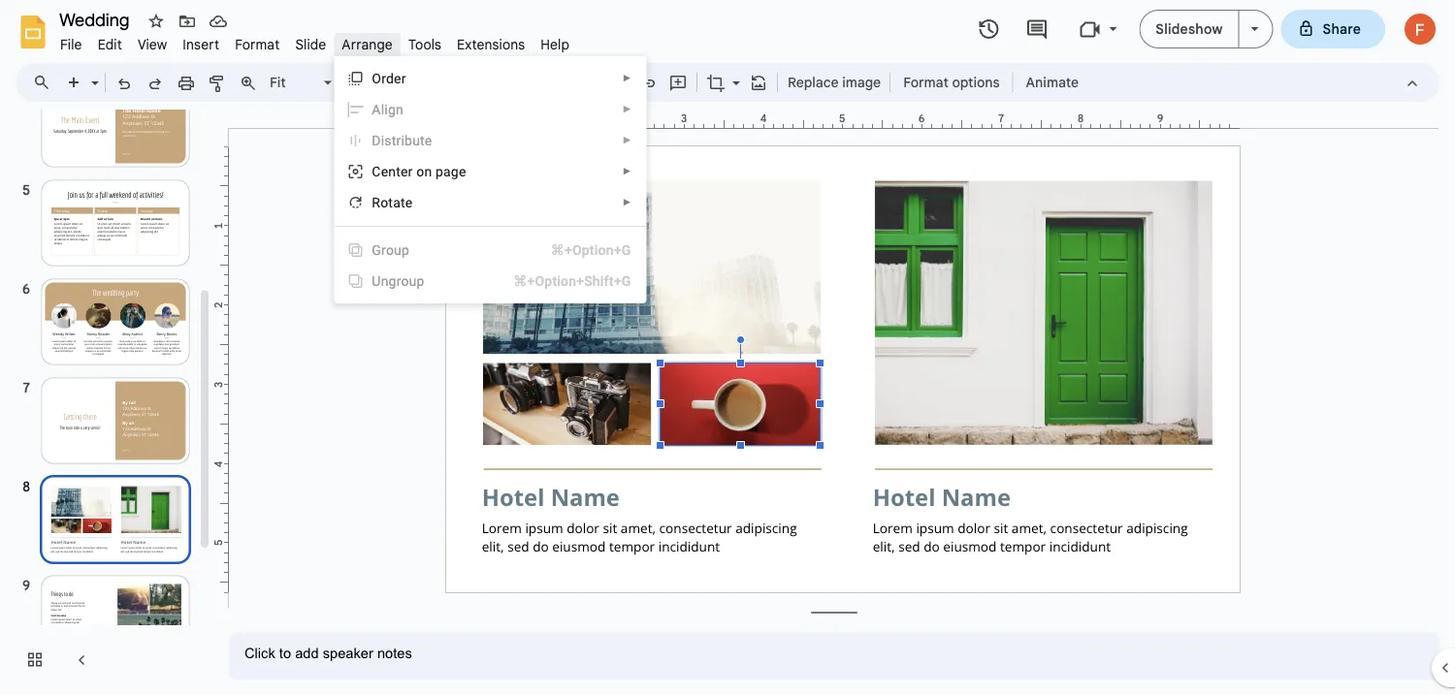Task type: describe. For each thing, give the bounding box(es) containing it.
⌘+option+shift+g element
[[490, 272, 631, 291]]

options
[[953, 74, 1000, 91]]

replace image button
[[782, 68, 886, 97]]

d istribute
[[372, 132, 432, 149]]

replace
[[788, 74, 839, 91]]

distribute d element
[[372, 132, 438, 149]]

format options
[[904, 74, 1000, 91]]

⌘+option+shift+g
[[514, 273, 631, 289]]

menu item containing a
[[335, 94, 646, 125]]

ngroup
[[381, 273, 425, 289]]

istribute
[[381, 132, 432, 149]]

tools menu item
[[401, 33, 450, 56]]

c enter on page
[[372, 164, 466, 180]]

Menus field
[[24, 69, 67, 96]]

mask image image
[[728, 70, 741, 77]]

o rder
[[372, 70, 406, 86]]

extensions menu item
[[450, 33, 533, 56]]

menu inside application
[[334, 56, 647, 304]]

align a element
[[372, 101, 409, 117]]

page
[[436, 164, 466, 180]]

share
[[1323, 20, 1362, 37]]

insert
[[183, 36, 220, 53]]

slideshow
[[1156, 20, 1224, 37]]

menu item containing d
[[335, 125, 646, 156]]

group g element
[[372, 242, 416, 258]]

► for istribute
[[623, 135, 632, 146]]

edit
[[98, 36, 122, 53]]

menu bar inside menu bar banner
[[52, 25, 578, 57]]

u ngroup
[[372, 273, 425, 289]]

order o element
[[372, 70, 412, 86]]

extensions
[[457, 36, 525, 53]]

slideshow button
[[1140, 10, 1240, 49]]

► for otate
[[623, 197, 632, 208]]

tools
[[409, 36, 442, 53]]

animate
[[1027, 74, 1079, 91]]

file
[[60, 36, 82, 53]]

menu bar banner
[[0, 0, 1456, 696]]

rder
[[382, 70, 406, 86]]

g
[[372, 242, 382, 258]]

image
[[843, 74, 881, 91]]

r otate
[[372, 195, 413, 211]]

replace image
[[788, 74, 881, 91]]

ungroup u element
[[372, 273, 431, 289]]

main toolbar
[[57, 68, 1089, 97]]

share button
[[1282, 10, 1386, 49]]

edit menu item
[[90, 33, 130, 56]]

presentation options image
[[1252, 27, 1259, 31]]

g roup
[[372, 242, 410, 258]]

format options button
[[895, 68, 1009, 97]]



Task type: locate. For each thing, give the bounding box(es) containing it.
Zoom field
[[264, 69, 341, 97]]

otate
[[381, 195, 413, 211]]

format inside menu item
[[235, 36, 280, 53]]

a lign
[[372, 101, 404, 117]]

1 menu item from the top
[[335, 94, 646, 125]]

3 menu item from the top
[[335, 235, 646, 266]]

application
[[0, 0, 1456, 696]]

arrange menu item
[[334, 33, 401, 56]]

lign
[[381, 101, 404, 117]]

format left "options"
[[904, 74, 949, 91]]

slide menu item
[[288, 33, 334, 56]]

format up zoom text box
[[235, 36, 280, 53]]

menu item
[[335, 94, 646, 125], [335, 125, 646, 156], [335, 235, 646, 266], [335, 266, 646, 297]]

► for rder
[[623, 73, 632, 84]]

menu item containing u
[[335, 266, 646, 297]]

navigation
[[0, 76, 214, 696]]

►
[[623, 73, 632, 84], [623, 104, 632, 115], [623, 135, 632, 146], [623, 166, 632, 177], [623, 197, 632, 208]]

on
[[417, 164, 432, 180]]

Zoom text field
[[267, 69, 321, 96]]

⌘+option+g
[[551, 242, 631, 258]]

slide
[[295, 36, 326, 53]]

1 ► from the top
[[623, 73, 632, 84]]

► for enter on page
[[623, 166, 632, 177]]

1 vertical spatial format
[[904, 74, 949, 91]]

4 ► from the top
[[623, 166, 632, 177]]

2 menu item from the top
[[335, 125, 646, 156]]

o
[[372, 70, 382, 86]]

help
[[541, 36, 570, 53]]

menu bar
[[52, 25, 578, 57]]

a
[[372, 101, 381, 117]]

arrange
[[342, 36, 393, 53]]

enter
[[381, 164, 413, 180]]

d
[[372, 132, 381, 149]]

c
[[372, 164, 381, 180]]

menu containing o
[[334, 56, 647, 304]]

menu bar containing file
[[52, 25, 578, 57]]

5 ► from the top
[[623, 197, 632, 208]]

menu
[[334, 56, 647, 304]]

new slide with layout image
[[86, 70, 99, 77]]

1 horizontal spatial format
[[904, 74, 949, 91]]

► for lign
[[623, 104, 632, 115]]

view menu item
[[130, 33, 175, 56]]

r
[[372, 195, 381, 211]]

format for format options
[[904, 74, 949, 91]]

rotate r element
[[372, 195, 419, 211]]

2 ► from the top
[[623, 104, 632, 115]]

format inside button
[[904, 74, 949, 91]]

animate button
[[1018, 68, 1088, 97]]

Star checkbox
[[143, 8, 170, 35]]

format for format
[[235, 36, 280, 53]]

menu item containing g
[[335, 235, 646, 266]]

Rename text field
[[52, 8, 141, 31]]

format menu item
[[227, 33, 288, 56]]

roup
[[382, 242, 410, 258]]

insert menu item
[[175, 33, 227, 56]]

u
[[372, 273, 381, 289]]

application containing slideshow
[[0, 0, 1456, 696]]

file menu item
[[52, 33, 90, 56]]

0 horizontal spatial format
[[235, 36, 280, 53]]

center on page c element
[[372, 164, 472, 180]]

format
[[235, 36, 280, 53], [904, 74, 949, 91]]

0 vertical spatial format
[[235, 36, 280, 53]]

view
[[138, 36, 167, 53]]

3 ► from the top
[[623, 135, 632, 146]]

⌘+option+g element
[[528, 241, 631, 260]]

4 menu item from the top
[[335, 266, 646, 297]]

help menu item
[[533, 33, 578, 56]]



Task type: vqa. For each thing, say whether or not it's contained in the screenshot.


